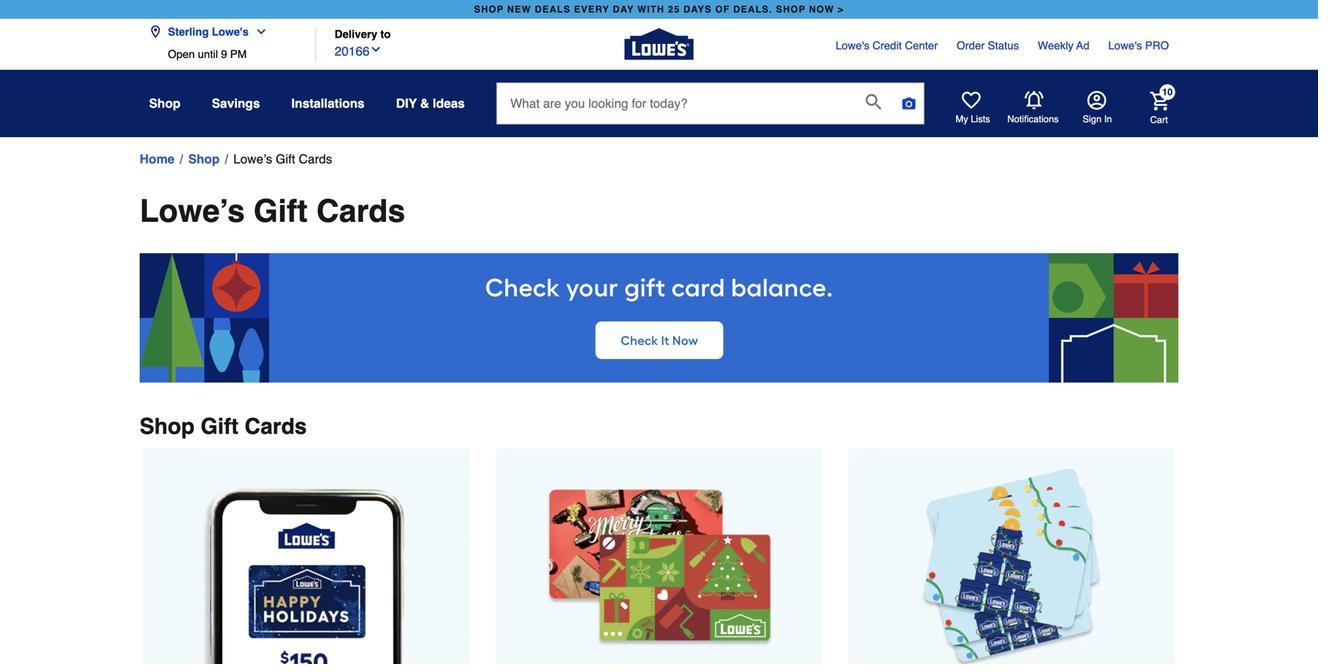 Task type: locate. For each thing, give the bounding box(es) containing it.
gift inside 'link'
[[276, 152, 295, 166]]

9
[[221, 48, 227, 60]]

lowe's home improvement lists image
[[962, 91, 981, 110]]

weekly ad
[[1038, 39, 1090, 52]]

shop gift cards
[[140, 414, 307, 439]]

sign in button
[[1083, 91, 1112, 126]]

lowe's
[[233, 152, 272, 166], [140, 193, 245, 229]]

2 shop from the left
[[776, 4, 806, 15]]

sterling lowe's
[[168, 25, 249, 38]]

pm
[[230, 48, 247, 60]]

a phone screen showing a one hundred fifty dollar lowe's gift card. image
[[143, 449, 470, 665]]

lowe's
[[212, 25, 249, 38], [836, 39, 870, 52], [1108, 39, 1142, 52]]

0 vertical spatial gift
[[276, 152, 295, 166]]

delivery
[[335, 28, 377, 40]]

0 vertical spatial cards
[[299, 152, 332, 166]]

lowe's gift cards down installations button
[[233, 152, 332, 166]]

new
[[507, 4, 531, 15]]

0 horizontal spatial lowe's
[[212, 25, 249, 38]]

lowe's home improvement notification center image
[[1025, 91, 1044, 110]]

with
[[637, 4, 665, 15]]

installations
[[291, 96, 365, 111]]

lowe's inside 'link'
[[233, 152, 272, 166]]

lowe's home improvement cart image
[[1150, 92, 1169, 110]]

2 vertical spatial cards
[[245, 414, 307, 439]]

until
[[198, 48, 218, 60]]

check your gift card balance. check it now. image
[[140, 253, 1178, 383]]

shop left now
[[776, 4, 806, 15]]

weekly
[[1038, 39, 1074, 52]]

2 vertical spatial gift
[[201, 414, 238, 439]]

lists
[[971, 114, 990, 125]]

lowe's gift cards down lowe's gift cards 'link'
[[140, 193, 405, 229]]

my
[[956, 114, 968, 125]]

delivery to
[[335, 28, 391, 40]]

2 horizontal spatial lowe's
[[1108, 39, 1142, 52]]

lowe's for lowe's credit center
[[836, 39, 870, 52]]

lowe's home improvement logo image
[[625, 10, 694, 79]]

home
[[140, 152, 175, 166]]

cards inside 'link'
[[299, 152, 332, 166]]

lowe's gift cards
[[233, 152, 332, 166], [140, 193, 405, 229]]

lowe's up 9
[[212, 25, 249, 38]]

shop
[[149, 96, 180, 111], [188, 152, 220, 166], [140, 414, 195, 439]]

shop for shop link
[[188, 152, 220, 166]]

sterling lowe's button
[[149, 16, 274, 48]]

an assortment of lowe's corporate gift cards. image
[[848, 449, 1175, 665]]

0 vertical spatial lowe's
[[233, 152, 272, 166]]

cards
[[299, 152, 332, 166], [316, 193, 405, 229], [245, 414, 307, 439]]

20166 button
[[335, 40, 382, 61]]

notifications
[[1007, 114, 1059, 125]]

1 horizontal spatial lowe's
[[836, 39, 870, 52]]

my lists
[[956, 114, 990, 125]]

order status
[[957, 39, 1019, 52]]

lowe's down shop link
[[140, 193, 245, 229]]

order
[[957, 39, 985, 52]]

shop new deals every day with 25 days of deals. shop now > link
[[471, 0, 847, 19]]

deals.
[[733, 4, 773, 15]]

center
[[905, 39, 938, 52]]

shop link
[[188, 150, 220, 169]]

lowe's left "credit"
[[836, 39, 870, 52]]

lowe's home improvement account image
[[1087, 91, 1106, 110]]

&
[[420, 96, 429, 111]]

shop for the shop button
[[149, 96, 180, 111]]

lowe's left pro
[[1108, 39, 1142, 52]]

2 vertical spatial shop
[[140, 414, 195, 439]]

shop button
[[149, 89, 180, 118]]

shop
[[474, 4, 504, 15], [776, 4, 806, 15]]

status
[[988, 39, 1019, 52]]

0 vertical spatial shop
[[149, 96, 180, 111]]

0 vertical spatial lowe's gift cards
[[233, 152, 332, 166]]

days
[[683, 4, 712, 15]]

gift
[[276, 152, 295, 166], [254, 193, 308, 229], [201, 414, 238, 439]]

lowe's gift cards link
[[233, 150, 332, 169]]

my lists link
[[956, 91, 990, 126]]

10
[[1162, 87, 1173, 98]]

shop left new
[[474, 4, 504, 15]]

1 vertical spatial shop
[[188, 152, 220, 166]]

camera image
[[901, 96, 917, 111]]

in
[[1104, 114, 1112, 125]]

home link
[[140, 150, 175, 169]]

1 horizontal spatial shop
[[776, 4, 806, 15]]

cart
[[1150, 114, 1168, 125]]

None search field
[[496, 82, 925, 139]]

1 vertical spatial cards
[[316, 193, 405, 229]]

0 horizontal spatial shop
[[474, 4, 504, 15]]

lowe's right shop link
[[233, 152, 272, 166]]

25
[[668, 4, 680, 15]]



Task type: describe. For each thing, give the bounding box(es) containing it.
ad
[[1076, 39, 1090, 52]]

weekly ad link
[[1038, 38, 1090, 53]]

lowe's credit center
[[836, 39, 938, 52]]

lowe's pro link
[[1108, 38, 1169, 53]]

search image
[[866, 94, 881, 110]]

every
[[574, 4, 609, 15]]

lowe's credit center link
[[836, 38, 938, 53]]

two lowe's holiday themed gift cards. image
[[495, 449, 823, 665]]

diy & ideas
[[396, 96, 465, 111]]

20166
[[335, 44, 370, 58]]

lowe's for lowe's pro
[[1108, 39, 1142, 52]]

sign in
[[1083, 114, 1112, 125]]

savings
[[212, 96, 260, 111]]

installations button
[[291, 89, 365, 118]]

lowe's pro
[[1108, 39, 1169, 52]]

ideas
[[433, 96, 465, 111]]

lowe's inside button
[[212, 25, 249, 38]]

deals
[[535, 4, 571, 15]]

savings button
[[212, 89, 260, 118]]

to
[[380, 28, 391, 40]]

1 vertical spatial lowe's
[[140, 193, 245, 229]]

credit
[[873, 39, 902, 52]]

chevron down image
[[249, 25, 267, 38]]

sterling
[[168, 25, 209, 38]]

diy & ideas button
[[396, 89, 465, 118]]

>
[[838, 4, 844, 15]]

open
[[168, 48, 195, 60]]

shop new deals every day with 25 days of deals. shop now >
[[474, 4, 844, 15]]

chevron down image
[[370, 43, 382, 56]]

day
[[613, 4, 634, 15]]

1 vertical spatial lowe's gift cards
[[140, 193, 405, 229]]

Search Query text field
[[497, 83, 853, 124]]

order status link
[[957, 38, 1019, 53]]

1 vertical spatial gift
[[254, 193, 308, 229]]

pro
[[1145, 39, 1169, 52]]

now
[[809, 4, 834, 15]]

of
[[715, 4, 730, 15]]

1 shop from the left
[[474, 4, 504, 15]]

location image
[[149, 25, 162, 38]]

open until 9 pm
[[168, 48, 247, 60]]

sign
[[1083, 114, 1102, 125]]

diy
[[396, 96, 417, 111]]



Task type: vqa. For each thing, say whether or not it's contained in the screenshot.
Sign In at the top
yes



